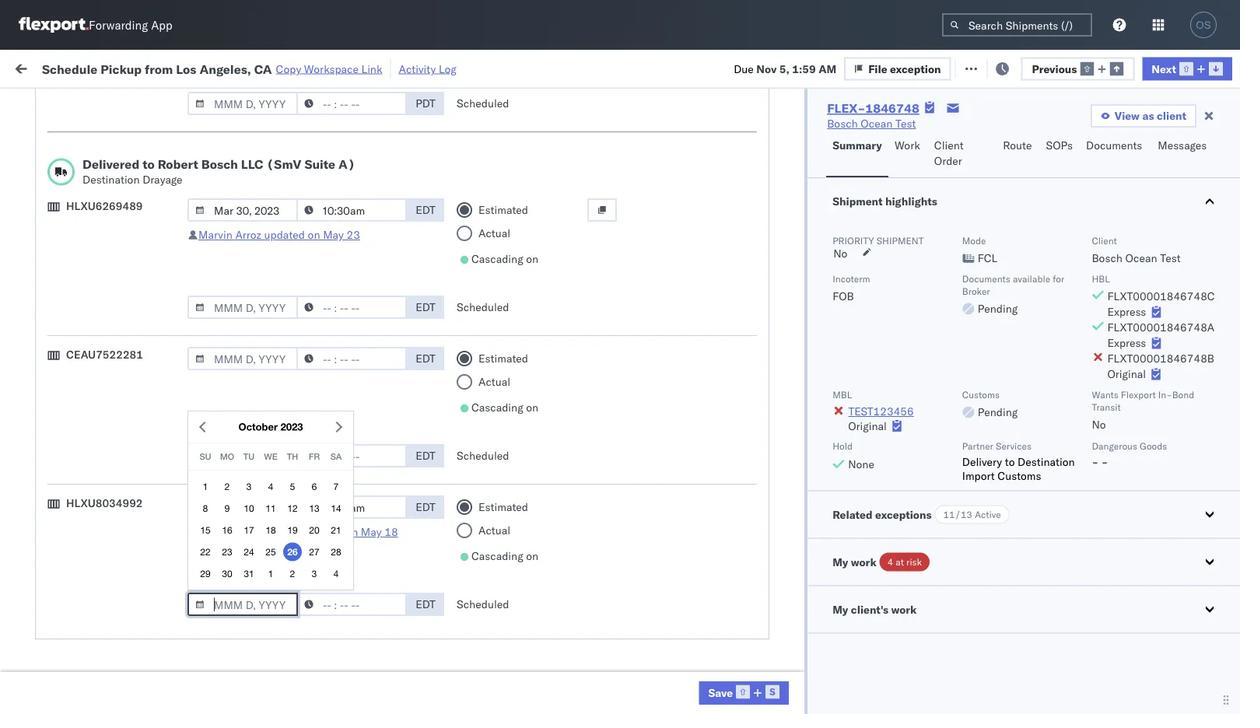 Task type: vqa. For each thing, say whether or not it's contained in the screenshot.
Cheng
no



Task type: describe. For each thing, give the bounding box(es) containing it.
flex id button
[[827, 124, 935, 139]]

my inside button
[[833, 603, 849, 616]]

28 button
[[327, 543, 346, 561]]

snoozed :
[[322, 97, 361, 108]]

3 2130387 from the top
[[893, 635, 940, 649]]

numbers for container numbers
[[959, 133, 997, 145]]

copy workspace link button
[[276, 62, 383, 75]]

appointment for first schedule delivery appointment button from the top
[[127, 190, 191, 203]]

pickup for 10:30 pm cst, jan 23, 2023
[[85, 558, 118, 572]]

0 vertical spatial my work
[[16, 56, 85, 78]]

customs up partner
[[963, 389, 1000, 400]]

2 schedule pickup from los angeles, ca from the top
[[36, 250, 210, 279]]

client name button
[[570, 124, 655, 139]]

related
[[833, 508, 873, 521]]

view
[[1115, 109, 1140, 123]]

10 ocean fcl from the top
[[476, 601, 531, 615]]

cascading for hlxu6269489
[[472, 252, 524, 266]]

services
[[996, 441, 1032, 452]]

cascading on for ceau7522281
[[472, 401, 539, 414]]

progress
[[243, 97, 281, 108]]

2 hlxu6269489, from the top
[[1042, 258, 1121, 272]]

los for 1:59 am cst, dec 14, 2022
[[147, 353, 164, 367]]

ocean inside client bosch ocean test incoterm fob
[[1126, 251, 1158, 265]]

schedule delivery appointment link for 2nd schedule delivery appointment button from the top
[[36, 291, 191, 307]]

3 lagerfeld from the top
[[835, 635, 881, 649]]

1 horizontal spatial consignee
[[751, 498, 803, 512]]

message
[[209, 60, 252, 74]]

actions
[[1194, 127, 1226, 139]]

1 horizontal spatial 4
[[334, 568, 339, 579]]

edt for mmm d, yyyy text field corresponding to hlxu6269489 -- : -- -- text field
[[416, 300, 436, 314]]

ceau7522281, hlxu6269489, hlxu8034992 for schedule delivery appointment
[[959, 293, 1200, 306]]

robert
[[158, 156, 198, 172]]

3 upload customs clearance documents from the top
[[36, 627, 170, 656]]

suite
[[305, 156, 335, 172]]

actual for hlxu8034992
[[479, 524, 511, 537]]

appointment for first schedule delivery appointment button from the bottom of the page
[[127, 669, 191, 683]]

schedule pickup from rotterdam, netherlands link
[[36, 558, 221, 589]]

1 lhuu7894563, uetu5238478 from the top
[[959, 361, 1118, 375]]

2022 for upload customs clearance documents 'button' corresponding to 1:00 am cst, nov 9, 2022
[[360, 327, 387, 341]]

test123456 for schedule pickup from los angeles, ca
[[1060, 225, 1126, 238]]

1 account from the top
[[759, 533, 800, 546]]

1:59 for 1:59 am cst, dec 14, 2022 schedule pickup from los angeles, ca button
[[251, 362, 274, 375]]

2 ceau7522281, hlxu6269489, hlxu8034992 from the top
[[959, 258, 1200, 272]]

5, for 1:59 am cdt, nov 5, 2022's schedule pickup from los angeles, ca button
[[348, 225, 359, 238]]

9 ocean fcl from the top
[[476, 533, 531, 546]]

1 1889466 from the top
[[893, 396, 940, 409]]

1 scheduled from the top
[[457, 97, 509, 110]]

1 vertical spatial 1
[[268, 568, 273, 579]]

appointment for 3rd schedule delivery appointment button from the top
[[127, 395, 191, 409]]

8 ocean fcl from the top
[[476, 498, 531, 512]]

cdt, for schedule pickup from los angeles, ca link for 1:59 am cdt, nov 5, 2022
[[298, 225, 323, 238]]

3 clearance from the top
[[121, 627, 170, 641]]

client
[[1157, 109, 1187, 123]]

26 button
[[283, 543, 302, 561]]

2130387 for schedule delivery appointment
[[893, 533, 940, 546]]

bond
[[1173, 389, 1195, 400]]

am down 1:00 am cst, nov 9, 2022
[[277, 362, 295, 375]]

dec for 14,
[[325, 362, 345, 375]]

client inside client bosch ocean test incoterm fob
[[1092, 235, 1117, 246]]

3 integration from the top
[[679, 635, 732, 649]]

19 button
[[283, 521, 302, 540]]

nov for first schedule delivery appointment button from the top
[[326, 190, 346, 204]]

delivered to robert bosch llc (smv suite a) destination drayage
[[82, 156, 355, 186]]

2 account from the top
[[759, 567, 800, 581]]

2 schedule pickup from los angeles, ca button from the top
[[36, 249, 221, 282]]

wants flexport in-bond transit no
[[1092, 389, 1195, 432]]

client for client name
[[577, 127, 603, 139]]

1 lagerfeld from the top
[[835, 533, 881, 546]]

24,
[[348, 464, 365, 478]]

1:59 for first schedule delivery appointment button from the top
[[251, 190, 274, 204]]

for inside documents available for broker
[[1053, 273, 1065, 284]]

cdt, for schedule delivery appointment link related to 2nd schedule delivery appointment button from the top
[[298, 293, 323, 307]]

0 vertical spatial 3
[[246, 481, 252, 492]]

delivery for first schedule delivery appointment button from the top
[[85, 190, 125, 203]]

-- : -- -- text field for 4th mmm d, yyyy text field
[[297, 496, 407, 519]]

customs inside partner services delivery to destination import customs
[[998, 469, 1042, 483]]

1846748 down 1660288
[[893, 190, 940, 204]]

angeles, for 1:59 am cst, jan 25, 2023
[[167, 593, 210, 606]]

customs up ceau7522281
[[74, 319, 118, 332]]

documents inside documents available for broker
[[963, 273, 1011, 284]]

1 vertical spatial flexport
[[199, 525, 239, 539]]

my client's work button
[[808, 586, 1241, 633]]

batch
[[1154, 60, 1184, 74]]

schedule inside schedule pickup from rotterdam, netherlands
[[36, 558, 82, 572]]

10:30 pm cst, jan 23, 2023 for schedule delivery appointment
[[251, 533, 397, 546]]

flexport. image
[[19, 17, 89, 33]]

18 inside button
[[266, 525, 276, 536]]

18 button
[[262, 521, 280, 540]]

1846748 up 'flex id' button
[[866, 100, 920, 116]]

4 integration from the top
[[679, 670, 732, 683]]

1 flex-1889466 from the top
[[859, 396, 940, 409]]

25,
[[345, 601, 362, 615]]

test inside client bosch ocean test incoterm fob
[[1161, 251, 1181, 265]]

delivery for second schedule delivery appointment button from the bottom of the page
[[85, 532, 125, 546]]

2 ceau7522281, from the top
[[959, 258, 1039, 272]]

aug
[[326, 156, 346, 170]]

3 ocean fcl from the top
[[476, 293, 531, 307]]

su
[[200, 452, 211, 462]]

12 ocean fcl from the top
[[476, 670, 531, 683]]

3 karl from the top
[[812, 635, 832, 649]]

rotterdam,
[[147, 558, 202, 572]]

(0)
[[252, 60, 272, 74]]

confirm pickup from los angeles, ca link
[[36, 421, 221, 452]]

flex-1846748 down shipment
[[859, 259, 940, 272]]

am down th
[[277, 464, 295, 478]]

2 schedule pickup from los angeles, ca link from the top
[[36, 249, 221, 281]]

flexport automation updated on may 18 button
[[199, 525, 398, 539]]

none
[[848, 457, 875, 471]]

delivery for first schedule delivery appointment button from the bottom of the page
[[85, 669, 125, 683]]

1 horizontal spatial original
[[1108, 367, 1147, 381]]

9,
[[348, 327, 358, 341]]

os button
[[1186, 7, 1222, 43]]

am right arroz on the top left of the page
[[277, 225, 295, 238]]

1 -- : -- -- text field from the top
[[297, 92, 407, 115]]

october 2023
[[239, 421, 303, 433]]

log
[[439, 62, 457, 75]]

11 ocean fcl from the top
[[476, 635, 531, 649]]

related exceptions
[[833, 508, 932, 521]]

priority shipment
[[833, 235, 924, 246]]

a)
[[339, 156, 355, 172]]

schedule delivery appointment for first schedule delivery appointment button from the top
[[36, 190, 191, 203]]

1 ocean fcl from the top
[[476, 225, 531, 238]]

resize handle column header for mbl/mawb numbers
[[1228, 121, 1241, 714]]

2 horizontal spatial 4
[[888, 556, 894, 568]]

2 integration test account - karl lagerfeld from the top
[[679, 567, 881, 581]]

24 button
[[240, 543, 258, 561]]

4 uetu5238478 from the top
[[1042, 464, 1118, 477]]

1 horizontal spatial exception
[[997, 60, 1048, 74]]

14
[[331, 503, 341, 514]]

save
[[709, 686, 733, 700]]

forwarding app
[[89, 18, 172, 32]]

risk for 759 at risk
[[321, 60, 340, 74]]

1 horizontal spatial 18
[[385, 525, 398, 539]]

5, for 2nd schedule delivery appointment button from the top
[[348, 293, 359, 307]]

work button
[[889, 132, 928, 177]]

schedule pickup from los angeles, ca button for 1:59 am cst, jan 25, 2023
[[36, 592, 221, 625]]

nov right the due
[[757, 62, 777, 75]]

test123456 button
[[848, 405, 914, 418]]

3 upload customs clearance documents link from the top
[[36, 626, 221, 657]]

2 abcdefg78456546 from the top
[[1060, 396, 1165, 409]]

4 ocean fcl from the top
[[476, 327, 531, 341]]

forwarding app link
[[19, 17, 172, 33]]

17
[[244, 525, 254, 536]]

may for 18
[[361, 525, 382, 539]]

destination inside partner services delivery to destination import customs
[[1018, 455, 1075, 469]]

1:59 am cst, jan 13, 2023
[[251, 498, 391, 512]]

llc
[[241, 156, 263, 172]]

3 flex-2130387 from the top
[[859, 635, 940, 649]]

sops
[[1046, 139, 1073, 152]]

due nov 5, 1:59 am
[[734, 62, 837, 75]]

schedule pickup from los angeles, ca button for 1:59 am cdt, nov 5, 2022
[[36, 215, 221, 248]]

1889466 for 6:00 pm cst, dec 23, 2022
[[893, 430, 940, 444]]

1:59 am cdt, nov 5, 2022 for 2nd schedule delivery appointment button from the top
[[251, 293, 388, 307]]

client order button
[[928, 132, 997, 177]]

10:30 for schedule pickup from rotterdam, netherlands
[[251, 567, 281, 581]]

am right 1:00
[[277, 327, 295, 341]]

2 lhuu7894563, uetu5238478 from the top
[[959, 395, 1118, 409]]

31
[[244, 568, 254, 579]]

october
[[239, 421, 278, 433]]

cdt, for "upload customs clearance documents" link for 2:00 am cdt, aug 19, 2022
[[298, 156, 323, 170]]

estimated for hlxu8034992
[[479, 500, 528, 514]]

7 ocean fcl from the top
[[476, 464, 531, 478]]

1893174
[[893, 498, 940, 512]]

3 lhuu7894563, from the top
[[959, 430, 1039, 443]]

month  2023-10 element
[[193, 476, 348, 585]]

client's
[[851, 603, 889, 616]]

0 horizontal spatial file
[[869, 62, 888, 75]]

available
[[1013, 273, 1051, 284]]

1:59 am cst, jan 25, 2023
[[251, 601, 391, 615]]

pm for confirm pickup from los angeles, ca
[[277, 430, 294, 444]]

0 vertical spatial for
[[148, 97, 161, 108]]

hbl
[[1092, 273, 1110, 284]]

1 integration test account - karl lagerfeld from the top
[[679, 533, 881, 546]]

3 upload from the top
[[36, 627, 71, 641]]

schedule pickup from los angeles, ca button for 1:59 am cst, dec 14, 2022
[[36, 352, 221, 385]]

deadline
[[251, 127, 288, 139]]

5 schedule delivery appointment button from the top
[[36, 668, 191, 685]]

import work
[[131, 60, 196, 74]]

activity
[[399, 62, 436, 75]]

4 lhuu7894563, from the top
[[959, 464, 1039, 477]]

mmm d, yyyy text field for ceau7522281
[[188, 444, 298, 468]]

5, for first schedule delivery appointment button from the top
[[348, 190, 359, 204]]

1:59 for 1:59 am cdt, nov 5, 2022's schedule pickup from los angeles, ca button
[[251, 225, 274, 238]]

1:00
[[251, 327, 274, 341]]

30
[[222, 568, 232, 579]]

205 on track
[[357, 60, 421, 74]]

by:
[[56, 95, 71, 109]]

29
[[200, 568, 211, 579]]

los for 1:59 am cdt, nov 5, 2022
[[147, 216, 164, 230]]

3 resize handle column header from the left
[[450, 121, 469, 714]]

flex-1846748 for 1:59 am cdt, nov 5, 2022's schedule pickup from los angeles, ca button
[[859, 225, 940, 238]]

flexport automation updated on may 18
[[199, 525, 398, 539]]

pending for documents available for broker
[[978, 302, 1018, 316]]

at for 759
[[309, 60, 319, 74]]

:
[[358, 97, 361, 108]]

3 integration test account - karl lagerfeld from the top
[[679, 635, 881, 649]]

upload customs clearance documents button for 2:00 am cdt, aug 19, 2022
[[36, 147, 221, 179]]

6 ocean fcl from the top
[[476, 396, 531, 409]]

flex-1846748 up 'flex id' button
[[827, 100, 920, 116]]

ca for 1:59 am cst, dec 14, 2022
[[36, 369, 51, 382]]

flex-1889466 for 6:00 pm cst, dec 23, 2022
[[859, 430, 940, 444]]

edt for -- : -- -- text box related to hlxu8034992
[[416, 598, 436, 611]]

los for 1:59 am cst, jan 25, 2023
[[147, 593, 164, 606]]

23, for los
[[347, 430, 364, 444]]

0 vertical spatial work
[[45, 56, 85, 78]]

22 button
[[196, 543, 215, 561]]

1 horizontal spatial 23
[[347, 228, 360, 242]]

4 account from the top
[[759, 670, 800, 683]]

hlxu6269489, for upload customs clearance documents
[[1042, 327, 1121, 340]]

hlxu6269489, for schedule pickup from los angeles, ca
[[1042, 224, 1121, 238]]

0 horizontal spatial 1 button
[[196, 477, 215, 496]]

1 vertical spatial 2 button
[[283, 565, 302, 583]]

am down (smv
[[277, 190, 295, 204]]

customs down netherlands
[[74, 627, 118, 641]]

9 button
[[218, 499, 237, 518]]

0 horizontal spatial no
[[834, 247, 848, 260]]

am right 11 at the bottom left
[[277, 498, 295, 512]]

3 lhuu7894563, uetu5238478 from the top
[[959, 430, 1118, 443]]

schedule delivery appointment link for second schedule delivery appointment button from the bottom of the page
[[36, 531, 191, 547]]

2022 for confirm delivery button
[[367, 464, 394, 478]]

flxt00001846748a
[[1108, 321, 1215, 334]]

1 horizontal spatial 4 button
[[327, 565, 346, 583]]

1 horizontal spatial file exception
[[975, 60, 1048, 74]]

-- : -- -- text field for mmm d, yyyy text field corresponding to hlxu6269489
[[297, 296, 407, 319]]

express for flxt00001846748c
[[1108, 305, 1147, 319]]

am up flex-1846748 link
[[819, 62, 837, 75]]

3 uetu5238478 from the top
[[1042, 430, 1118, 443]]

pending for customs
[[978, 405, 1018, 419]]

schedule delivery appointment for 2nd schedule delivery appointment button from the top
[[36, 292, 191, 306]]

os
[[1196, 19, 1211, 31]]

no inside wants flexport in-bond transit no
[[1092, 418, 1106, 432]]

4 lhuu7894563, uetu5238478 from the top
[[959, 464, 1118, 477]]

link
[[362, 62, 383, 75]]

1 vertical spatial original
[[848, 419, 887, 433]]

4 karl from the top
[[812, 670, 832, 683]]

mode button
[[469, 124, 554, 139]]

21
[[331, 525, 341, 536]]

0 horizontal spatial 1
[[203, 481, 208, 492]]

2022 for 2nd schedule delivery appointment button from the top
[[361, 293, 388, 307]]

to inside partner services delivery to destination import customs
[[1005, 455, 1015, 469]]

schedule delivery appointment link for first schedule delivery appointment button from the top
[[36, 189, 191, 204]]

1 schedule delivery appointment button from the top
[[36, 189, 191, 206]]

am up 10:30 pm cst, jan 28, 2023
[[277, 601, 295, 615]]

1 vertical spatial my
[[833, 555, 849, 569]]

1 integration from the top
[[679, 533, 732, 546]]

resize handle column header for flex id
[[932, 121, 951, 714]]

schedule pickup from rotterdam, netherlands button
[[36, 558, 221, 590]]

1846748 down highlights
[[893, 225, 940, 238]]

pickup for 1:59 am cst, jan 25, 2023
[[85, 593, 118, 606]]

forwarding
[[89, 18, 148, 32]]

from for 1:59 am cst, jan 13, 2023
[[121, 490, 144, 504]]

flex-1846748 for 2nd schedule delivery appointment button from the top
[[859, 293, 940, 307]]

fob
[[833, 290, 854, 303]]

-- : -- -- text field for ceau7522281
[[297, 444, 407, 468]]

1 vertical spatial 3
[[312, 568, 317, 579]]

3 10:30 from the top
[[251, 635, 281, 649]]

shipment highlights
[[833, 195, 938, 208]]

ceau7522281
[[66, 348, 143, 362]]

resize handle column header for container numbers
[[1034, 121, 1052, 714]]

jan for second schedule delivery appointment button from the bottom of the page
[[331, 533, 348, 546]]

1 vertical spatial 3 button
[[305, 565, 324, 583]]

resize handle column header for deadline
[[395, 121, 414, 714]]

automation
[[242, 525, 299, 539]]

13 button
[[305, 499, 324, 518]]

759
[[286, 60, 306, 74]]

batch action
[[1154, 60, 1222, 74]]

next
[[1152, 62, 1177, 75]]

jan left "30,"
[[324, 670, 341, 683]]

0 horizontal spatial 4 button
[[262, 477, 280, 496]]

estimated for ceau7522281
[[479, 352, 528, 365]]

nov for upload customs clearance documents 'button' corresponding to 1:00 am cst, nov 9, 2022
[[325, 327, 345, 341]]

1660288
[[893, 156, 940, 170]]

schedule delivery appointment for first schedule delivery appointment button from the bottom of the page
[[36, 669, 191, 683]]

0 horizontal spatial 2 button
[[218, 477, 237, 496]]



Task type: locate. For each thing, give the bounding box(es) containing it.
consignee inside button
[[679, 127, 723, 139]]

5 button
[[283, 477, 302, 496]]

10:30 pm cst, jan 23, 2023
[[251, 533, 397, 546], [251, 567, 397, 581]]

1 vertical spatial -- : -- -- text field
[[297, 444, 407, 468]]

4 resize handle column header from the left
[[551, 121, 570, 714]]

flxt00001846748b
[[1108, 352, 1215, 365]]

confirm
[[36, 421, 76, 435], [36, 463, 76, 477]]

flex-1889466 right "mbl"
[[859, 396, 940, 409]]

1 horizontal spatial at
[[896, 556, 904, 568]]

3 schedule delivery appointment button from the top
[[36, 394, 191, 411]]

2 upload customs clearance documents link from the top
[[36, 318, 221, 349]]

1 vertical spatial may
[[361, 525, 382, 539]]

7 button
[[327, 477, 346, 496]]

2022 for 1:59 am cst, dec 14, 2022 schedule pickup from los angeles, ca button
[[367, 362, 394, 375]]

0 vertical spatial flex-1889466
[[859, 396, 940, 409]]

work left 4 at risk
[[851, 555, 877, 569]]

mbl/mawb numbers button
[[1052, 124, 1231, 139]]

lhuu7894563, uetu5238478 down "services" at the right
[[959, 464, 1118, 477]]

9 resize handle column header from the left
[[1213, 121, 1231, 714]]

documents
[[1086, 139, 1143, 152], [36, 163, 92, 177], [963, 273, 1011, 284], [36, 334, 92, 348], [36, 642, 92, 656]]

schedule delivery appointment link for 3rd schedule delivery appointment button from the top
[[36, 394, 191, 410]]

pm up 7:30 pm cst, jan 30, 2023
[[284, 635, 301, 649]]

confirm down confirm pickup from los angeles, ca
[[36, 463, 76, 477]]

10:30 pm cst, jan 28, 2023
[[251, 635, 397, 649]]

4 abcdefg78456546 from the top
[[1060, 464, 1165, 478]]

ready
[[118, 97, 146, 108]]

1 horizontal spatial 3
[[312, 568, 317, 579]]

MMM D, YYYY text field
[[188, 92, 298, 115], [188, 347, 298, 370]]

3 scheduled from the top
[[457, 449, 509, 463]]

1:59 am cdt, nov 5, 2022 for first schedule delivery appointment button from the top
[[251, 190, 388, 204]]

delivery inside partner services delivery to destination import customs
[[963, 455, 1003, 469]]

1 appointment from the top
[[127, 190, 191, 203]]

numbers inside container numbers
[[959, 133, 997, 145]]

15 button
[[196, 521, 215, 540]]

am up 1:00 am cst, nov 9, 2022
[[277, 293, 295, 307]]

1 vertical spatial to
[[1005, 455, 1015, 469]]

work,
[[163, 97, 188, 108]]

1 horizontal spatial 2 button
[[283, 565, 302, 583]]

for
[[148, 97, 161, 108], [1053, 273, 1065, 284]]

1 button up 8 button
[[196, 477, 215, 496]]

1:59
[[793, 62, 816, 75], [251, 190, 274, 204], [251, 225, 274, 238], [251, 293, 274, 307], [251, 362, 274, 375], [251, 498, 274, 512], [251, 601, 274, 615]]

10:30 pm cst, jan 23, 2023 for schedule pickup from rotterdam, netherlands
[[251, 567, 397, 581]]

jan up 28
[[331, 533, 348, 546]]

0 vertical spatial work
[[169, 60, 196, 74]]

0 vertical spatial risk
[[321, 60, 340, 74]]

client left name
[[577, 127, 603, 139]]

1 vertical spatial upload customs clearance documents link
[[36, 318, 221, 349]]

1 vertical spatial cascading on
[[472, 401, 539, 414]]

0 vertical spatial 4 button
[[262, 477, 280, 496]]

0 horizontal spatial at
[[309, 60, 319, 74]]

exception up flex-1846748 link
[[890, 62, 941, 75]]

2:00 am cdt, aug 19, 2022
[[251, 156, 396, 170]]

1 horizontal spatial may
[[361, 525, 382, 539]]

0 horizontal spatial 3 button
[[240, 477, 258, 496]]

1 vertical spatial work
[[895, 139, 921, 152]]

2022 for first schedule delivery appointment button from the top
[[361, 190, 388, 204]]

4 schedule delivery appointment button from the top
[[36, 531, 191, 548]]

import up ready
[[131, 60, 166, 74]]

5 edt from the top
[[416, 500, 436, 514]]

2 for the leftmost "2" button
[[225, 481, 230, 492]]

2 cdt, from the top
[[298, 190, 323, 204]]

pdt
[[416, 97, 436, 110]]

3 appointment from the top
[[127, 395, 191, 409]]

flex-1893174
[[859, 498, 940, 512]]

1 karl from the top
[[812, 533, 832, 546]]

0 vertical spatial confirm
[[36, 421, 76, 435]]

risk for 4 at risk
[[907, 556, 922, 568]]

cascading for ceau7522281
[[472, 401, 524, 414]]

hlxu6269489, for schedule delivery appointment
[[1042, 293, 1121, 306]]

nov up 1:00 am cst, nov 9, 2022
[[326, 293, 346, 307]]

partner services delivery to destination import customs
[[963, 441, 1075, 483]]

bosch inside delivered to robert bosch llc (smv suite a) destination drayage
[[201, 156, 238, 172]]

cascading on for hlxu8034992
[[472, 549, 539, 563]]

6:00
[[251, 430, 274, 444]]

2
[[225, 481, 230, 492], [290, 568, 295, 579]]

2 10:30 pm cst, jan 23, 2023 from the top
[[251, 567, 397, 581]]

abcdefg78456546 for 8:00 am cst, dec 24, 2022
[[1060, 464, 1165, 478]]

import inside partner services delivery to destination import customs
[[963, 469, 995, 483]]

1 2130387 from the top
[[893, 533, 940, 546]]

upload customs clearance documents link for 2:00 am cdt, aug 19, 2022
[[36, 147, 221, 178]]

23
[[347, 228, 360, 242], [222, 547, 232, 558]]

file down the search shipments (/) text box
[[975, 60, 994, 74]]

1 schedule pickup from los angeles, ca button from the top
[[36, 215, 221, 248]]

client inside client name button
[[577, 127, 603, 139]]

3 mmm d, yyyy text field from the top
[[188, 444, 298, 468]]

10:30 up 25
[[251, 533, 281, 546]]

2 vertical spatial 23,
[[351, 567, 368, 581]]

clearance for 2:00 am cdt, aug 19, 2022
[[121, 147, 170, 161]]

actual for hlxu6269489
[[479, 226, 511, 240]]

work up the by:
[[45, 56, 85, 78]]

29 button
[[196, 565, 215, 583]]

1 schedule delivery appointment link from the top
[[36, 189, 191, 204]]

ocean inside bosch ocean test link
[[861, 117, 893, 130]]

2 integration from the top
[[679, 567, 732, 581]]

customs down workitem button
[[74, 147, 118, 161]]

3 -- : -- -- text field from the top
[[297, 347, 407, 370]]

pickup for 1:59 am cst, dec 14, 2022
[[85, 353, 118, 367]]

2 vertical spatial upload customs clearance documents link
[[36, 626, 221, 657]]

mode inside button
[[476, 127, 500, 139]]

import inside button
[[131, 60, 166, 74]]

0 vertical spatial dec
[[325, 362, 345, 375]]

pickup inside confirm pickup from los angeles, ca
[[78, 421, 112, 435]]

2 karl from the top
[[812, 567, 832, 581]]

0 horizontal spatial 2
[[225, 481, 230, 492]]

express up 'flxt00001846748b'
[[1108, 336, 1147, 350]]

confirm delivery button
[[36, 463, 118, 480]]

confirm pickup from los angeles, ca button
[[36, 421, 221, 453]]

1:59 for 1:59 am cst, jan 25, 2023's schedule pickup from los angeles, ca button
[[251, 601, 274, 615]]

0 vertical spatial flexport
[[1121, 389, 1156, 400]]

2 vertical spatial upload
[[36, 627, 71, 641]]

mmm d, yyyy text field down 6:00
[[188, 444, 298, 468]]

bosch inside client bosch ocean test incoterm fob
[[1092, 251, 1123, 265]]

2 1889466 from the top
[[893, 430, 940, 444]]

at for 4
[[896, 556, 904, 568]]

4 ceau7522281, hlxu6269489, hlxu8034992 from the top
[[959, 327, 1200, 340]]

20
[[309, 525, 320, 536]]

nov down a)
[[326, 225, 346, 238]]

2 upload customs clearance documents from the top
[[36, 319, 170, 348]]

transit
[[1092, 401, 1121, 413]]

0 vertical spatial clearance
[[121, 147, 170, 161]]

flxt00001846748c
[[1108, 290, 1215, 303]]

2 appointment from the top
[[127, 292, 191, 306]]

2130387 down '1662119'
[[893, 635, 940, 649]]

jan left 28,
[[331, 635, 348, 649]]

4 lagerfeld from the top
[[835, 670, 881, 683]]

cascading on for hlxu6269489
[[472, 252, 539, 266]]

1889466
[[893, 396, 940, 409], [893, 430, 940, 444], [893, 464, 940, 478]]

2 vertical spatial cascading
[[472, 549, 524, 563]]

1 horizontal spatial mode
[[963, 235, 986, 246]]

3 abcdefg78456546 from the top
[[1060, 430, 1165, 444]]

1662119
[[893, 601, 940, 615]]

1 vertical spatial express
[[1108, 336, 1147, 350]]

resize handle column header for client name
[[652, 121, 671, 714]]

schedule pickup from los angeles, ca for 1:59 am cdt, nov 5, 2022
[[36, 216, 210, 245]]

my work
[[16, 56, 85, 78], [833, 555, 877, 569]]

pm right '7:30'
[[277, 670, 294, 683]]

0 horizontal spatial my work
[[16, 56, 85, 78]]

ca for 6:00 pm cst, dec 23, 2022
[[36, 437, 51, 451]]

flex id
[[834, 127, 864, 139]]

lhuu7894563, uetu5238478 up wants
[[959, 361, 1118, 375]]

numbers inside button
[[1117, 127, 1155, 139]]

2 schedule delivery appointment button from the top
[[36, 291, 191, 309]]

pickup for 6:00 pm cst, dec 23, 2022
[[78, 421, 112, 435]]

4 -- : -- -- text field from the top
[[297, 496, 407, 519]]

ca for 1:59 am cst, jan 25, 2023
[[36, 608, 51, 622]]

3 cdt, from the top
[[298, 225, 323, 238]]

scheduled
[[457, 97, 509, 110], [457, 300, 509, 314], [457, 449, 509, 463], [457, 598, 509, 611]]

mmm d, yyyy text field down 31 at the left bottom of page
[[188, 593, 298, 616]]

3 schedule delivery appointment from the top
[[36, 395, 191, 409]]

1 vertical spatial cascading
[[472, 401, 524, 414]]

3 button up "10" button
[[240, 477, 258, 496]]

flex-1846748 button
[[834, 186, 943, 208], [834, 186, 943, 208], [834, 221, 943, 242], [834, 221, 943, 242], [834, 255, 943, 277], [834, 255, 943, 277], [834, 289, 943, 311], [834, 289, 943, 311]]

1 lhuu7894563, from the top
[[959, 361, 1039, 375]]

fcl
[[511, 225, 531, 238], [978, 251, 998, 265], [511, 259, 531, 272], [511, 293, 531, 307], [511, 327, 531, 341], [511, 362, 531, 375], [511, 396, 531, 409], [511, 464, 531, 478], [511, 498, 531, 512], [511, 533, 531, 546], [511, 601, 531, 615], [511, 635, 531, 649], [511, 670, 531, 683]]

caiu7969337
[[959, 156, 1032, 169]]

appointment for 2nd schedule delivery appointment button from the top
[[127, 292, 191, 306]]

1 schedule pickup from los angeles, ca from the top
[[36, 216, 210, 245]]

flex-1889466 down test123456 button
[[859, 430, 940, 444]]

1 vertical spatial 1889466
[[893, 430, 940, 444]]

2 1:59 am cdt, nov 5, 2022 from the top
[[251, 225, 388, 238]]

2 vertical spatial clearance
[[121, 627, 170, 641]]

2 cascading on from the top
[[472, 401, 539, 414]]

pickup for 1:59 am cdt, nov 5, 2022
[[85, 216, 118, 230]]

am right 2:00 at the left top of the page
[[277, 156, 295, 170]]

-- : -- -- text field
[[297, 92, 407, 115], [297, 444, 407, 468], [297, 593, 407, 616]]

1 vertical spatial import
[[963, 469, 995, 483]]

15
[[200, 525, 211, 536]]

los
[[176, 61, 196, 76], [147, 216, 164, 230], [147, 250, 164, 264], [147, 353, 164, 367], [140, 421, 158, 435], [147, 490, 164, 504], [147, 593, 164, 606]]

numbers down container
[[959, 133, 997, 145]]

test123456 for schedule delivery appointment
[[1060, 293, 1126, 307]]

1 vertical spatial my work
[[833, 555, 877, 569]]

1 horizontal spatial destination
[[1018, 455, 1075, 469]]

1 express from the top
[[1108, 305, 1147, 319]]

13,
[[345, 498, 362, 512]]

1 vertical spatial updated
[[302, 525, 343, 539]]

0 vertical spatial destination
[[82, 173, 140, 186]]

2 upload from the top
[[36, 319, 71, 332]]

1889466 up 1893174
[[893, 464, 940, 478]]

1 horizontal spatial file
[[975, 60, 994, 74]]

express
[[1108, 305, 1147, 319], [1108, 336, 1147, 350]]

5 appointment from the top
[[127, 669, 191, 683]]

marvin arroz updated on may 23
[[199, 228, 360, 242]]

test123456
[[1060, 225, 1126, 238], [1060, 259, 1126, 272], [1060, 293, 1126, 307], [1060, 327, 1126, 341], [849, 405, 914, 418]]

-- : -- -- text field down 9,
[[297, 347, 407, 370]]

2 vertical spatial 10:30
[[251, 635, 281, 649]]

2 confirm from the top
[[36, 463, 76, 477]]

cdt, up 1:00 am cst, nov 9, 2022
[[298, 293, 323, 307]]

scheduled for hlxu8034992
[[457, 598, 509, 611]]

1 upload customs clearance documents link from the top
[[36, 147, 221, 178]]

flex-1846748 for first schedule delivery appointment button from the top
[[859, 190, 940, 204]]

3 edt from the top
[[416, 352, 436, 365]]

0 horizontal spatial numbers
[[959, 133, 997, 145]]

work
[[169, 60, 196, 74], [895, 139, 921, 152]]

2 horizontal spatial work
[[892, 603, 917, 616]]

1 vertical spatial mode
[[963, 235, 986, 246]]

2 lagerfeld from the top
[[835, 567, 881, 581]]

customs down "services" at the right
[[998, 469, 1042, 483]]

4 cdt, from the top
[[298, 293, 323, 307]]

0 vertical spatial upload customs clearance documents button
[[36, 147, 221, 179]]

0 vertical spatial cascading on
[[472, 252, 539, 266]]

cdt, down suite
[[298, 190, 323, 204]]

pickup inside schedule pickup from rotterdam, netherlands
[[85, 558, 118, 572]]

1:59 am cst, dec 14, 2022
[[251, 362, 394, 375]]

ceau7522281, hlxu6269489, hlxu8034992 for upload customs clearance documents
[[959, 327, 1200, 340]]

10:30 up '7:30'
[[251, 635, 281, 649]]

-- : -- -- text field up 7 button
[[297, 444, 407, 468]]

flex-1889466 up flex-1893174
[[859, 464, 940, 478]]

mmm d, yyyy text field for pdt
[[188, 92, 298, 115]]

mmm d, yyyy text field for edt
[[188, 347, 298, 370]]

18 right 17 button
[[266, 525, 276, 536]]

work inside button
[[892, 603, 917, 616]]

1 flex-2130387 from the top
[[859, 533, 940, 546]]

0 vertical spatial express
[[1108, 305, 1147, 319]]

4 schedule pickup from los angeles, ca from the top
[[36, 490, 210, 519]]

my work up the "filtered by:"
[[16, 56, 85, 78]]

0 vertical spatial 3 button
[[240, 477, 258, 496]]

4 integration test account - karl lagerfeld from the top
[[679, 670, 881, 683]]

original up wants
[[1108, 367, 1147, 381]]

actual for ceau7522281
[[479, 375, 511, 389]]

0 vertical spatial updated
[[264, 228, 305, 242]]

Search Shipments (/) text field
[[942, 13, 1093, 37]]

upload up ceau7522281
[[36, 319, 71, 332]]

next button
[[1143, 57, 1233, 80]]

lhuu7894563, uetu5238478 down transit
[[959, 430, 1118, 443]]

mmm d, yyyy text field for hlxu8034992
[[188, 593, 298, 616]]

resize handle column header for workitem
[[223, 121, 241, 714]]

1 upload customs clearance documents button from the top
[[36, 147, 221, 179]]

flex-2130387 up flex-1662119
[[859, 567, 940, 581]]

0 vertical spatial may
[[323, 228, 344, 242]]

1 vertical spatial 1 button
[[262, 565, 280, 583]]

actual
[[479, 226, 511, 240], [479, 375, 511, 389], [479, 524, 511, 537]]

angeles, for 6:00 pm cst, dec 23, 2022
[[161, 421, 204, 435]]

los inside confirm pickup from los angeles, ca
[[140, 421, 158, 435]]

1 vertical spatial dec
[[324, 430, 344, 444]]

1 cascading on from the top
[[472, 252, 539, 266]]

10:30 for schedule delivery appointment
[[251, 533, 281, 546]]

cst,
[[298, 327, 322, 341], [298, 362, 322, 375], [297, 430, 321, 444], [298, 464, 322, 478], [298, 498, 322, 512], [303, 533, 328, 546], [303, 567, 328, 581], [298, 601, 322, 615], [303, 635, 328, 649], [297, 670, 321, 683]]

client inside client order button
[[935, 139, 964, 152]]

2022 for 1:59 am cdt, nov 5, 2022's schedule pickup from los angeles, ca button
[[361, 225, 388, 238]]

0 vertical spatial original
[[1108, 367, 1147, 381]]

pm for schedule pickup from rotterdam, netherlands
[[284, 567, 301, 581]]

0 horizontal spatial 4
[[268, 481, 273, 492]]

1 actual from the top
[[479, 226, 511, 240]]

updated right arroz on the top left of the page
[[264, 228, 305, 242]]

view as client
[[1115, 109, 1187, 123]]

0 horizontal spatial for
[[148, 97, 161, 108]]

angeles, for 1:59 am cst, dec 14, 2022
[[167, 353, 210, 367]]

edt for 2nd -- : -- -- text field from the bottom
[[416, 352, 436, 365]]

1 edt from the top
[[416, 203, 436, 217]]

my work down related
[[833, 555, 877, 569]]

abcdefg78456546
[[1060, 362, 1165, 375], [1060, 396, 1165, 409], [1060, 430, 1165, 444], [1060, 464, 1165, 478]]

1 vertical spatial actual
[[479, 375, 511, 389]]

schedule pickup from rotterdam, netherlands
[[36, 558, 202, 588]]

resize handle column header for consignee
[[808, 121, 827, 714]]

6 resize handle column header from the left
[[808, 121, 827, 714]]

in
[[232, 97, 240, 108]]

Search Work text field
[[718, 56, 887, 79]]

flex-1660288 button
[[834, 152, 943, 174], [834, 152, 943, 174]]

1 ceau7522281, hlxu6269489, hlxu8034992 from the top
[[959, 224, 1200, 238]]

1 vertical spatial 23,
[[351, 533, 368, 546]]

bookings test consignee
[[679, 498, 803, 512]]

schedule pickup from los angeles, ca for 1:59 am cst, dec 14, 2022
[[36, 353, 210, 382]]

0 vertical spatial import
[[131, 60, 166, 74]]

edt for 5th mmm d, yyyy text field from the bottom -- : -- -- text field
[[416, 203, 436, 217]]

5 schedule pickup from los angeles, ca link from the top
[[36, 592, 221, 623]]

2 vertical spatial work
[[892, 603, 917, 616]]

numbers for mbl/mawb numbers
[[1117, 127, 1155, 139]]

0 horizontal spatial risk
[[321, 60, 340, 74]]

1 uetu5238478 from the top
[[1042, 361, 1118, 375]]

from inside schedule pickup from rotterdam, netherlands
[[121, 558, 144, 572]]

-- : -- -- text field up 9,
[[297, 296, 407, 319]]

ca for 1:59 am cst, jan 13, 2023
[[36, 505, 51, 519]]

2022 for 2:00 am cdt, aug 19, 2022's upload customs clearance documents 'button'
[[369, 156, 396, 170]]

th
[[287, 452, 298, 462]]

-- : -- -- text field
[[297, 198, 407, 222], [297, 296, 407, 319], [297, 347, 407, 370], [297, 496, 407, 519]]

17 button
[[240, 521, 258, 540]]

2 vertical spatial estimated
[[479, 500, 528, 514]]

0 horizontal spatial import
[[131, 60, 166, 74]]

4 schedule pickup from los angeles, ca link from the top
[[36, 489, 221, 520]]

11
[[266, 503, 276, 514]]

0 vertical spatial 1889466
[[893, 396, 940, 409]]

schedule delivery appointment button
[[36, 189, 191, 206], [36, 291, 191, 309], [36, 394, 191, 411], [36, 531, 191, 548], [36, 668, 191, 685]]

1 horizontal spatial my work
[[833, 555, 877, 569]]

10 resize handle column header from the left
[[1228, 121, 1241, 714]]

3 account from the top
[[759, 635, 800, 649]]

upload down netherlands
[[36, 627, 71, 641]]

flex-2130387 for schedule delivery appointment
[[859, 533, 940, 546]]

4 ceau7522281, from the top
[[959, 327, 1039, 340]]

2 2130387 from the top
[[893, 567, 940, 581]]

4 at risk
[[888, 556, 922, 568]]

2 vertical spatial flex-1889466
[[859, 464, 940, 478]]

23 inside button
[[222, 547, 232, 558]]

0 horizontal spatial file exception
[[869, 62, 941, 75]]

1846748 left broker
[[893, 293, 940, 307]]

documents inside "button"
[[1086, 139, 1143, 152]]

16
[[222, 525, 232, 536]]

schedule pickup from los angeles, ca for 1:59 am cst, jan 25, 2023
[[36, 593, 210, 622]]

0 vertical spatial my
[[16, 56, 40, 78]]

0 horizontal spatial destination
[[82, 173, 140, 186]]

at
[[309, 60, 319, 74], [896, 556, 904, 568]]

1889466 down test123456 button
[[893, 430, 940, 444]]

delivered
[[82, 156, 140, 172]]

3 1:59 am cdt, nov 5, 2022 from the top
[[251, 293, 388, 307]]

cascading
[[472, 252, 524, 266], [472, 401, 524, 414], [472, 549, 524, 563]]

2 actual from the top
[[479, 375, 511, 389]]

abcdefg78456546 down dangerous
[[1060, 464, 1165, 478]]

0 horizontal spatial work
[[45, 56, 85, 78]]

shipment
[[877, 235, 924, 246]]

flexport inside wants flexport in-bond transit no
[[1121, 389, 1156, 400]]

ca inside confirm pickup from los angeles, ca
[[36, 437, 51, 451]]

2 upload customs clearance documents button from the top
[[36, 318, 221, 351]]

los for 6:00 pm cst, dec 23, 2022
[[140, 421, 158, 435]]

1 horizontal spatial risk
[[907, 556, 922, 568]]

updated for arroz
[[264, 228, 305, 242]]

0 vertical spatial 2 button
[[218, 477, 237, 496]]

1 clearance from the top
[[121, 147, 170, 161]]

copy
[[276, 62, 301, 75]]

import down partner
[[963, 469, 995, 483]]

0 vertical spatial actual
[[479, 226, 511, 240]]

test
[[896, 117, 916, 130], [646, 190, 666, 204], [747, 190, 768, 204], [646, 225, 666, 238], [747, 225, 768, 238], [1161, 251, 1181, 265], [747, 259, 768, 272], [747, 293, 768, 307], [646, 327, 666, 341], [747, 327, 768, 341], [747, 362, 768, 375], [747, 396, 768, 409], [747, 430, 768, 444], [646, 464, 666, 478], [747, 464, 768, 478], [727, 498, 748, 512], [735, 533, 756, 546], [735, 567, 756, 581], [735, 635, 756, 649], [735, 670, 756, 683]]

4 hlxu6269489, from the top
[[1042, 327, 1121, 340]]

23, up 24,
[[347, 430, 364, 444]]

upload customs clearance documents link for 1:00 am cst, nov 9, 2022
[[36, 318, 221, 349]]

flex-1846748 down incoterm
[[859, 293, 940, 307]]

resize handle column header
[[223, 121, 241, 714], [395, 121, 414, 714], [450, 121, 469, 714], [551, 121, 570, 714], [652, 121, 671, 714], [808, 121, 827, 714], [932, 121, 951, 714], [1034, 121, 1052, 714], [1213, 121, 1231, 714], [1228, 121, 1241, 714]]

27 button
[[305, 543, 324, 561]]

1 horizontal spatial work
[[895, 139, 921, 152]]

risk right 759
[[321, 60, 340, 74]]

1 vertical spatial flex-2130387
[[859, 567, 940, 581]]

1 button right 31 button
[[262, 565, 280, 583]]

5 mmm d, yyyy text field from the top
[[188, 593, 298, 616]]

risk
[[321, 60, 340, 74], [907, 556, 922, 568]]

25
[[266, 547, 276, 558]]

client for client order
[[935, 139, 964, 152]]

2 vertical spatial actual
[[479, 524, 511, 537]]

4 down 8:00
[[268, 481, 273, 492]]

0 vertical spatial no
[[834, 247, 848, 260]]

dec up sa
[[324, 430, 344, 444]]

schedule pickup from los angeles, ca button
[[36, 215, 221, 248], [36, 249, 221, 282], [36, 352, 221, 385], [36, 489, 221, 522], [36, 592, 221, 625]]

ceau7522281, hlxu6269489, hlxu8034992 for schedule pickup from los angeles, ca
[[959, 224, 1200, 238]]

8:00 am cst, dec 24, 2022
[[251, 464, 394, 478]]

work up flex-1660288
[[895, 139, 921, 152]]

flex-2130387 down flex-1662119
[[859, 635, 940, 649]]

MMM D, YYYY text field
[[188, 198, 298, 222], [188, 296, 298, 319], [188, 444, 298, 468], [188, 496, 298, 519], [188, 593, 298, 616]]

1 10:30 from the top
[[251, 533, 281, 546]]

client up the order
[[935, 139, 964, 152]]

1 mmm d, yyyy text field from the top
[[188, 198, 298, 222]]

edt for -- : -- -- text box corresponding to ceau7522281
[[416, 449, 436, 463]]

account
[[759, 533, 800, 546], [759, 567, 800, 581], [759, 635, 800, 649], [759, 670, 800, 683]]

1 horizontal spatial for
[[1053, 273, 1065, 284]]

incoterm
[[833, 273, 871, 284]]

flex-1889466 button
[[834, 392, 943, 414], [834, 392, 943, 414], [834, 426, 943, 448], [834, 426, 943, 448], [834, 460, 943, 482], [834, 460, 943, 482]]

-- : -- -- text field down 205
[[297, 92, 407, 115]]

2 lhuu7894563, from the top
[[959, 395, 1039, 409]]

4 up flex-1662119
[[888, 556, 894, 568]]

pm up th
[[277, 430, 294, 444]]

deadline button
[[243, 124, 398, 139]]

2 horizontal spatial client
[[1092, 235, 1117, 246]]

cdt, left aug
[[298, 156, 323, 170]]

confirm inside confirm pickup from los angeles, ca
[[36, 421, 76, 435]]

(smv
[[267, 156, 302, 172]]

express up flxt00001846748a
[[1108, 305, 1147, 319]]

no down transit
[[1092, 418, 1106, 432]]

mmm d, yyyy text field for hlxu6269489
[[188, 296, 298, 319]]

hlxu8034992 for schedule delivery appointment
[[1124, 293, 1200, 306]]

0 vertical spatial 1
[[203, 481, 208, 492]]

clearance down schedule pickup from rotterdam, netherlands button
[[121, 627, 170, 641]]

ready for work, blocked, in progress
[[118, 97, 281, 108]]

confirm for confirm pickup from los angeles, ca
[[36, 421, 76, 435]]

0 vertical spatial 10:30
[[251, 533, 281, 546]]

2130387 up 4 at risk
[[893, 533, 940, 546]]

5 ocean fcl from the top
[[476, 362, 531, 375]]

resize handle column header for mode
[[551, 121, 570, 714]]

3 ceau7522281, from the top
[[959, 293, 1039, 306]]

5 schedule delivery appointment link from the top
[[36, 668, 191, 684]]

to up drayage
[[143, 156, 155, 172]]

order
[[935, 154, 963, 168]]

numbers down 'view'
[[1117, 127, 1155, 139]]

2 down 26 at bottom left
[[290, 568, 295, 579]]

from inside confirm pickup from los angeles, ca
[[115, 421, 138, 435]]

flex-2130387 for schedule pickup from rotterdam, netherlands
[[859, 567, 940, 581]]

flex-2130387 button
[[834, 529, 943, 551], [834, 529, 943, 551], [834, 563, 943, 585], [834, 563, 943, 585], [834, 632, 943, 653], [834, 632, 943, 653]]

2 pending from the top
[[978, 405, 1018, 419]]

mode right snooze
[[476, 127, 500, 139]]

abcdefg78456546 up wants
[[1060, 362, 1165, 375]]

2 mmm d, yyyy text field from the top
[[188, 296, 298, 319]]

0 vertical spatial consignee
[[679, 127, 723, 139]]

schedule pickup from los angeles, ca link for 1:59 am cdt, nov 5, 2022
[[36, 215, 221, 246]]

integration test account - karl lagerfeld
[[679, 533, 881, 546], [679, 567, 881, 581], [679, 635, 881, 649], [679, 670, 881, 683]]

-- : -- -- text field down the 7
[[297, 496, 407, 519]]

2022 for confirm pickup from los angeles, ca button at the bottom left of the page
[[367, 430, 394, 444]]

2 flex-2130387 from the top
[[859, 567, 940, 581]]

my left client's
[[833, 603, 849, 616]]

delivery for 3rd schedule delivery appointment button from the top
[[85, 395, 125, 409]]

hlxu8034992 for upload customs clearance documents
[[1124, 327, 1200, 340]]

4 mmm d, yyyy text field from the top
[[188, 496, 298, 519]]

appointment for second schedule delivery appointment button from the bottom of the page
[[127, 532, 191, 546]]

0 horizontal spatial exception
[[890, 62, 941, 75]]

1889466 right "mbl"
[[893, 396, 940, 409]]

file exception up flex-1846748 link
[[869, 62, 941, 75]]

3 1889466 from the top
[[893, 464, 940, 478]]

mode
[[476, 127, 500, 139], [963, 235, 986, 246]]

0 vertical spatial 2
[[225, 481, 230, 492]]

1 right 31 button
[[268, 568, 273, 579]]

from for 6:00 pm cst, dec 23, 2022
[[115, 421, 138, 435]]

2 vertical spatial 1889466
[[893, 464, 940, 478]]

3 button down 27 button at the bottom left
[[305, 565, 324, 583]]

2 button up 9 button
[[218, 477, 237, 496]]

1 vertical spatial 23
[[222, 547, 232, 558]]

2 ocean fcl from the top
[[476, 259, 531, 272]]

my up the filtered
[[16, 56, 40, 78]]

0 vertical spatial 1:59 am cdt, nov 5, 2022
[[251, 190, 388, 204]]

destination down "services" at the right
[[1018, 455, 1075, 469]]

3 actual from the top
[[479, 524, 511, 537]]

schedule pickup from los angeles, ca link for 1:59 am cst, jan 25, 2023
[[36, 592, 221, 623]]

3 cascading on from the top
[[472, 549, 539, 563]]

for right the available
[[1053, 273, 1065, 284]]

1 vertical spatial work
[[851, 555, 877, 569]]

3 down 8:00
[[246, 481, 252, 492]]

nov for 2nd schedule delivery appointment button from the top
[[326, 293, 346, 307]]

upload down workitem
[[36, 147, 71, 161]]

1889466 for 8:00 am cst, dec 24, 2022
[[893, 464, 940, 478]]

to inside delivered to robert bosch llc (smv suite a) destination drayage
[[143, 156, 155, 172]]

uetu5238478 down transit
[[1042, 430, 1118, 443]]

destination inside delivered to robert bosch llc (smv suite a) destination drayage
[[82, 173, 140, 186]]

action
[[1187, 60, 1222, 74]]

0 horizontal spatial client
[[577, 127, 603, 139]]

23, for rotterdam,
[[351, 567, 368, 581]]

0 vertical spatial 1 button
[[196, 477, 215, 496]]

3 schedule pickup from los angeles, ca link from the top
[[36, 352, 221, 383]]

1846748 down shipment
[[893, 259, 940, 272]]

may for 23
[[323, 228, 344, 242]]

1 vertical spatial consignee
[[751, 498, 803, 512]]

edt for -- : -- -- text field corresponding to 4th mmm d, yyyy text field
[[416, 500, 436, 514]]

angeles, inside confirm pickup from los angeles, ca
[[161, 421, 204, 435]]

23 right 22 button in the left of the page
[[222, 547, 232, 558]]

4 button left '5'
[[262, 477, 280, 496]]

mmm d, yyyy text field up 1:00
[[188, 296, 298, 319]]

edt
[[416, 203, 436, 217], [416, 300, 436, 314], [416, 352, 436, 365], [416, 449, 436, 463], [416, 500, 436, 514], [416, 598, 436, 611]]

view as client button
[[1091, 104, 1197, 128]]

0 horizontal spatial work
[[169, 60, 196, 74]]

1 upload customs clearance documents from the top
[[36, 147, 170, 177]]

upload customs clearance documents link
[[36, 147, 221, 178], [36, 318, 221, 349], [36, 626, 221, 657]]

4 button down 28 button
[[327, 565, 346, 583]]

file exception
[[975, 60, 1048, 74], [869, 62, 941, 75]]

mode up broker
[[963, 235, 986, 246]]

0 vertical spatial cascading
[[472, 252, 524, 266]]

no down priority
[[834, 247, 848, 260]]

client up hbl at the top right
[[1092, 235, 1117, 246]]

angeles,
[[200, 61, 251, 76], [167, 216, 210, 230], [167, 250, 210, 264], [167, 353, 210, 367], [161, 421, 204, 435], [167, 490, 210, 504], [167, 593, 210, 606]]

2 flex-1889466 from the top
[[859, 430, 940, 444]]

dec left 14, at the bottom left of the page
[[325, 362, 345, 375]]

schedule pickup from los angeles, ca link for 1:59 am cst, dec 14, 2022
[[36, 352, 221, 383]]

23 button
[[218, 543, 237, 561]]

2 vertical spatial cascading on
[[472, 549, 539, 563]]

pending down broker
[[978, 302, 1018, 316]]

2 uetu5238478 from the top
[[1042, 395, 1118, 409]]

1:59 for 2nd schedule delivery appointment button from the top
[[251, 293, 274, 307]]

dec for 24,
[[325, 464, 345, 478]]



